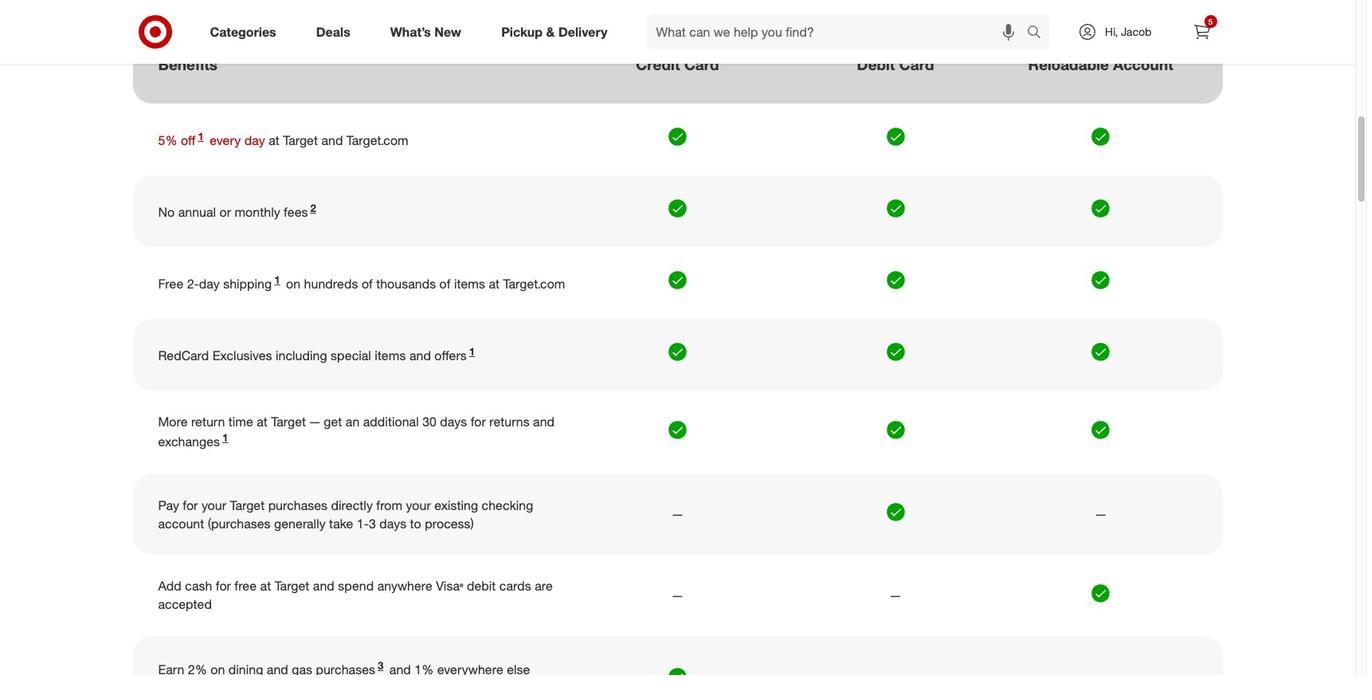Task type: vqa. For each thing, say whether or not it's contained in the screenshot.
Careers link on the bottom left of the page
no



Task type: describe. For each thing, give the bounding box(es) containing it.
time
[[229, 413, 253, 429]]

3 inside pay for your target purchases directly from your existing checking account (purchases generally take 1-3 days to process)
[[369, 515, 376, 531]]

debit
[[467, 578, 496, 594]]

no
[[158, 204, 175, 220]]

2 your from the left
[[406, 497, 431, 513]]

1 link for redcard exclusives including special items and offers 1
[[467, 345, 478, 363]]

cash
[[185, 578, 212, 594]]

at inside 5% off 1 every day at target and target.com
[[269, 132, 280, 148]]

day inside 5% off 1 every day at target and target.com
[[244, 132, 265, 148]]

3 link
[[375, 659, 386, 675]]

are
[[535, 578, 553, 594]]

directly
[[331, 497, 373, 513]]

days inside pay for your target purchases directly from your existing checking account (purchases generally take 1-3 days to process)
[[380, 515, 407, 531]]

search
[[1020, 25, 1058, 41]]

spend
[[338, 578, 374, 594]]

free 2-day shipping 1 on hundreds of thousands of items at target.com
[[158, 273, 565, 292]]

card for debit card
[[900, 55, 934, 73]]

day inside the free 2-day shipping 1 on hundreds of thousands of items at target.com
[[199, 276, 220, 292]]

jacob
[[1121, 25, 1152, 38]]

purchases
[[268, 497, 328, 513]]

pickup & delivery
[[501, 24, 608, 40]]

pay for your target purchases directly from your existing checking account (purchases generally take 1-3 days to process)
[[158, 497, 533, 531]]

offers
[[435, 347, 467, 363]]

return
[[191, 413, 225, 429]]

credit card
[[636, 55, 719, 73]]

redcard exclusives including special items and offers 1
[[158, 345, 475, 363]]

What can we help you find? suggestions appear below search field
[[647, 14, 1031, 49]]

pay
[[158, 497, 179, 513]]

free
[[235, 578, 257, 594]]

accepted
[[158, 596, 212, 612]]

and inside 5% off 1 every day at target and target.com
[[321, 132, 343, 148]]

annual
[[178, 204, 216, 220]]

target.com inside 5% off 1 every day at target and target.com
[[347, 132, 409, 148]]

for inside add cash for free at target and spend anywhere visa® debit cards are accepted
[[216, 578, 231, 594]]

deals link
[[303, 14, 370, 49]]

an
[[346, 413, 360, 429]]

2 link
[[308, 201, 319, 220]]

redcard debit image
[[822, 0, 971, 54]]

hundreds
[[304, 276, 358, 292]]

every
[[210, 132, 241, 148]]

1 inside the free 2-day shipping 1 on hundreds of thousands of items at target.com
[[274, 273, 280, 286]]

target inside more return time at target — get an additional 30 days for returns and exchanges
[[271, 413, 306, 429]]

&
[[546, 24, 555, 40]]

1-
[[357, 515, 369, 531]]

(purchases
[[208, 515, 271, 531]]

from
[[376, 497, 403, 513]]

redcard credit image
[[604, 0, 753, 47]]

card for credit card
[[685, 55, 719, 73]]

pickup
[[501, 24, 543, 40]]

to
[[410, 515, 421, 531]]

additional
[[363, 413, 419, 429]]

generally
[[274, 515, 326, 531]]

what's new
[[390, 24, 462, 40]]

for inside more return time at target — get an additional 30 days for returns and exchanges
[[471, 413, 486, 429]]

1 of from the left
[[362, 276, 373, 292]]

account
[[1113, 55, 1174, 73]]



Task type: locate. For each thing, give the bounding box(es) containing it.
target inside pay for your target purchases directly from your existing checking account (purchases generally take 1-3 days to process)
[[230, 497, 265, 513]]

items right thousands
[[454, 276, 485, 292]]

0 vertical spatial days
[[440, 413, 467, 429]]

for up account
[[183, 497, 198, 513]]

1 down return
[[222, 432, 228, 444]]

1 inside 5% off 1 every day at target and target.com
[[198, 130, 204, 142]]

of
[[362, 276, 373, 292], [440, 276, 451, 292]]

at inside more return time at target — get an additional 30 days for returns and exchanges
[[257, 413, 268, 429]]

debit card
[[857, 55, 934, 73]]

thousands
[[376, 276, 436, 292]]

2
[[310, 201, 316, 214]]

1 inside redcard exclusives including special items and offers 1
[[469, 345, 475, 357]]

target left get at left bottom
[[271, 413, 306, 429]]

1 horizontal spatial day
[[244, 132, 265, 148]]

days right 30
[[440, 413, 467, 429]]

shipping
[[223, 276, 272, 292]]

of right hundreds
[[362, 276, 373, 292]]

0 vertical spatial day
[[244, 132, 265, 148]]

1 vertical spatial days
[[380, 515, 407, 531]]

0 horizontal spatial your
[[202, 497, 226, 513]]

1 horizontal spatial days
[[440, 413, 467, 429]]

5% off 1 every day at target and target.com
[[158, 130, 409, 148]]

target.com
[[347, 132, 409, 148], [503, 276, 565, 292]]

add
[[158, 578, 182, 594]]

1 your from the left
[[202, 497, 226, 513]]

free
[[158, 276, 183, 292]]

items right special
[[375, 347, 406, 363]]

0 vertical spatial 3
[[369, 515, 376, 531]]

target inside add cash for free at target and spend anywhere visa® debit cards are accepted
[[275, 578, 310, 594]]

deals
[[316, 24, 350, 40]]

0 horizontal spatial day
[[199, 276, 220, 292]]

checking
[[482, 497, 533, 513]]

more return time at target — get an additional 30 days for returns and exchanges
[[158, 413, 555, 450]]

1 horizontal spatial items
[[454, 276, 485, 292]]

items inside the free 2-day shipping 1 on hundreds of thousands of items at target.com
[[454, 276, 485, 292]]

categories
[[210, 24, 276, 40]]

1 horizontal spatial for
[[216, 578, 231, 594]]

day right every
[[244, 132, 265, 148]]

0 vertical spatial items
[[454, 276, 485, 292]]

days down from
[[380, 515, 407, 531]]

hi,
[[1105, 25, 1118, 38]]

1 horizontal spatial target.com
[[503, 276, 565, 292]]

on
[[286, 276, 301, 292]]

debit
[[857, 55, 895, 73]]

new
[[435, 24, 462, 40]]

and
[[321, 132, 343, 148], [410, 347, 431, 363], [533, 413, 555, 429], [313, 578, 335, 594]]

for left returns
[[471, 413, 486, 429]]

off
[[181, 132, 196, 148]]

exchanges
[[158, 434, 220, 450]]

0 vertical spatial target.com
[[347, 132, 409, 148]]

your
[[202, 497, 226, 513], [406, 497, 431, 513]]

1
[[198, 130, 204, 142], [274, 273, 280, 286], [469, 345, 475, 357], [222, 432, 228, 444]]

target right free
[[275, 578, 310, 594]]

target inside 5% off 1 every day at target and target.com
[[283, 132, 318, 148]]

hi, jacob
[[1105, 25, 1152, 38]]

returns
[[490, 413, 530, 429]]

1 vertical spatial day
[[199, 276, 220, 292]]

3
[[369, 515, 376, 531], [378, 659, 384, 672]]

0 horizontal spatial card
[[685, 55, 719, 73]]

—
[[310, 413, 320, 429], [672, 506, 683, 522], [1096, 506, 1106, 522], [672, 587, 683, 603], [890, 587, 901, 603]]

0 horizontal spatial target.com
[[347, 132, 409, 148]]

reloadable
[[1028, 55, 1109, 73]]

1 link
[[196, 130, 206, 148], [272, 273, 283, 292], [467, 345, 478, 363], [220, 432, 231, 450]]

at
[[269, 132, 280, 148], [489, 276, 500, 292], [257, 413, 268, 429], [260, 578, 271, 594]]

1 right off on the left
[[198, 130, 204, 142]]

1 vertical spatial for
[[183, 497, 198, 513]]

1 vertical spatial 3
[[378, 659, 384, 672]]

take
[[329, 515, 353, 531]]

add cash for free at target and spend anywhere visa® debit cards are accepted
[[158, 578, 553, 612]]

redcard reloadable account image
[[1028, 0, 1176, 51]]

0 horizontal spatial for
[[183, 497, 198, 513]]

target up 2
[[283, 132, 318, 148]]

at inside add cash for free at target and spend anywhere visa® debit cards are accepted
[[260, 578, 271, 594]]

delivery
[[559, 24, 608, 40]]

at inside the free 2-day shipping 1 on hundreds of thousands of items at target.com
[[489, 276, 500, 292]]

5
[[1209, 17, 1213, 26]]

what's
[[390, 24, 431, 40]]

visa®
[[436, 578, 463, 594]]

0 horizontal spatial items
[[375, 347, 406, 363]]

card
[[685, 55, 719, 73], [900, 55, 934, 73]]

1 link for every day
[[196, 130, 206, 148]]

credit
[[636, 55, 680, 73]]

no annual or monthly fees 2
[[158, 201, 316, 220]]

0 horizontal spatial of
[[362, 276, 373, 292]]

1 horizontal spatial your
[[406, 497, 431, 513]]

1 left on
[[274, 273, 280, 286]]

what's new link
[[377, 14, 481, 49]]

day
[[244, 132, 265, 148], [199, 276, 220, 292]]

fees
[[284, 204, 308, 220]]

special
[[331, 347, 371, 363]]

your up (purchases
[[202, 497, 226, 513]]

1 card from the left
[[685, 55, 719, 73]]

your up to on the bottom left of page
[[406, 497, 431, 513]]

0 vertical spatial for
[[471, 413, 486, 429]]

existing
[[434, 497, 478, 513]]

0 horizontal spatial days
[[380, 515, 407, 531]]

for inside pay for your target purchases directly from your existing checking account (purchases generally take 1-3 days to process)
[[183, 497, 198, 513]]

items
[[454, 276, 485, 292], [375, 347, 406, 363]]

3 down add cash for free at target and spend anywhere visa® debit cards are accepted
[[378, 659, 384, 672]]

day left shipping
[[199, 276, 220, 292]]

get
[[324, 413, 342, 429]]

cards
[[500, 578, 531, 594]]

redcard
[[158, 347, 209, 363]]

for
[[471, 413, 486, 429], [183, 497, 198, 513], [216, 578, 231, 594]]

1 vertical spatial target.com
[[503, 276, 565, 292]]

2-
[[187, 276, 199, 292]]

2 card from the left
[[900, 55, 934, 73]]

2 of from the left
[[440, 276, 451, 292]]

0 horizontal spatial 3
[[369, 515, 376, 531]]

2 vertical spatial for
[[216, 578, 231, 594]]

anywhere
[[377, 578, 433, 594]]

for left free
[[216, 578, 231, 594]]

account
[[158, 515, 204, 531]]

3 down the directly
[[369, 515, 376, 531]]

days inside more return time at target — get an additional 30 days for returns and exchanges
[[440, 413, 467, 429]]

or
[[220, 204, 231, 220]]

exclusives
[[213, 347, 272, 363]]

days
[[440, 413, 467, 429], [380, 515, 407, 531]]

card right credit
[[685, 55, 719, 73]]

process)
[[425, 515, 474, 531]]

1 horizontal spatial card
[[900, 55, 934, 73]]

monthly
[[235, 204, 280, 220]]

search button
[[1020, 14, 1058, 53]]

including
[[276, 347, 327, 363]]

and inside redcard exclusives including special items and offers 1
[[410, 347, 431, 363]]

more
[[158, 413, 188, 429]]

pickup & delivery link
[[488, 14, 628, 49]]

2 horizontal spatial for
[[471, 413, 486, 429]]

target.com inside the free 2-day shipping 1 on hundreds of thousands of items at target.com
[[503, 276, 565, 292]]

1 vertical spatial items
[[375, 347, 406, 363]]

5%
[[158, 132, 177, 148]]

30
[[422, 413, 437, 429]]

reloadable account
[[1028, 55, 1174, 73]]

items inside redcard exclusives including special items and offers 1
[[375, 347, 406, 363]]

1 right the offers
[[469, 345, 475, 357]]

card right 'debit'
[[900, 55, 934, 73]]

of right thousands
[[440, 276, 451, 292]]

— inside more return time at target — get an additional 30 days for returns and exchanges
[[310, 413, 320, 429]]

categories link
[[196, 14, 296, 49]]

1 link for on hundreds of thousands of items at target.com
[[272, 273, 283, 292]]

target
[[283, 132, 318, 148], [271, 413, 306, 429], [230, 497, 265, 513], [275, 578, 310, 594]]

5 link
[[1185, 14, 1220, 49]]

benefits
[[158, 55, 218, 73]]

target up (purchases
[[230, 497, 265, 513]]

1 horizontal spatial 3
[[378, 659, 384, 672]]

1 horizontal spatial of
[[440, 276, 451, 292]]

and inside more return time at target — get an additional 30 days for returns and exchanges
[[533, 413, 555, 429]]

and inside add cash for free at target and spend anywhere visa® debit cards are accepted
[[313, 578, 335, 594]]



